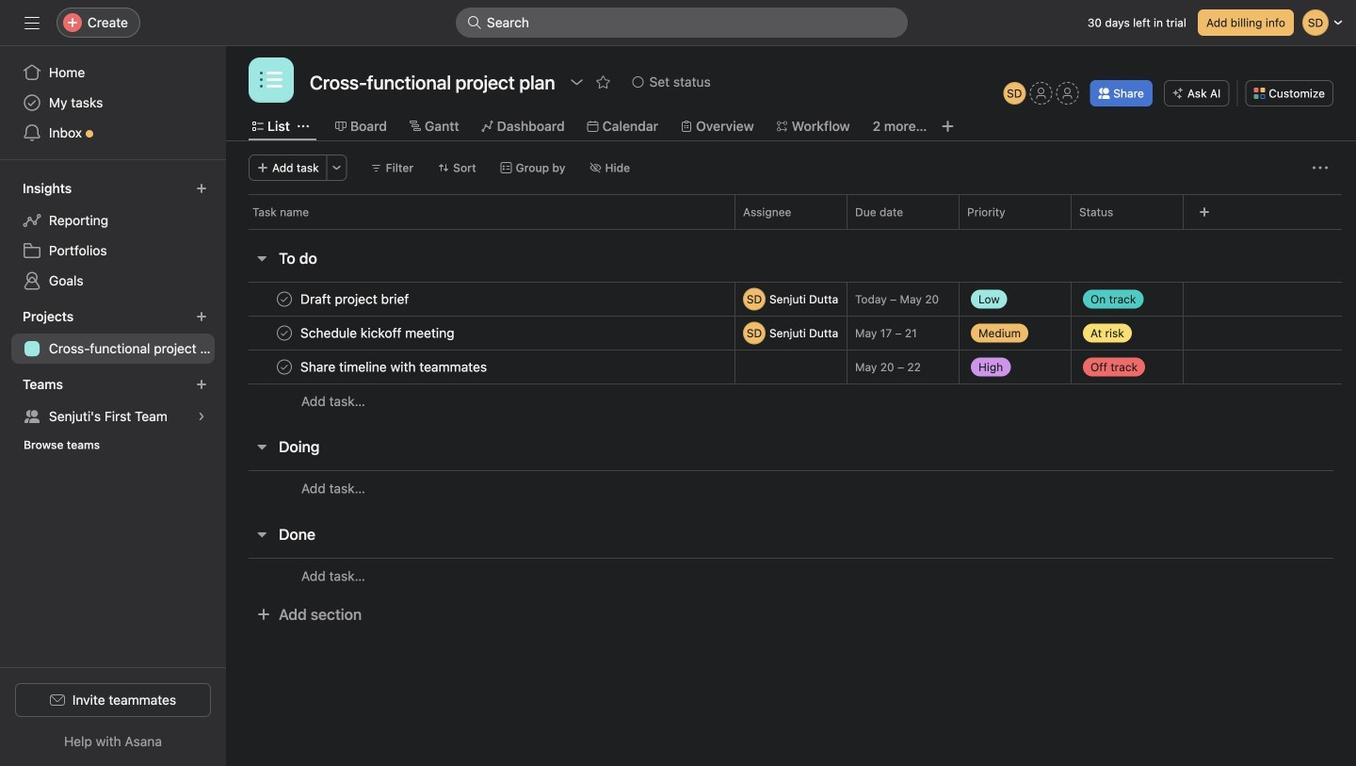 Task type: describe. For each thing, give the bounding box(es) containing it.
prominent image
[[467, 15, 482, 30]]

teams element
[[0, 367, 226, 462]]

2 collapse task list for this group image from the top
[[254, 527, 269, 542]]

add to starred image
[[596, 74, 611, 90]]

new project or portfolio image
[[196, 311, 207, 322]]

sd image inside header to do tree grid
[[747, 288, 762, 310]]

draft project brief cell
[[226, 282, 735, 317]]

mark complete image for task name text box inside the 'share timeline with teammates' cell
[[273, 356, 296, 378]]

new team image
[[196, 379, 207, 390]]

schedule kickoff meeting cell
[[226, 316, 735, 351]]

header to do tree grid
[[226, 282, 1357, 418]]

mark complete image for task name text field
[[273, 322, 296, 344]]

1 collapse task list for this group image from the top
[[254, 439, 269, 454]]

mark complete checkbox for task name text field
[[273, 322, 296, 344]]

1 horizontal spatial more actions image
[[1313, 160, 1329, 175]]

hide sidebar image
[[24, 15, 40, 30]]



Task type: vqa. For each thing, say whether or not it's contained in the screenshot.
Task name text field for mark complete Icon in the "Share timeline with teammates" 'cell'
yes



Task type: locate. For each thing, give the bounding box(es) containing it.
1 horizontal spatial sd image
[[1007, 82, 1023, 105]]

mark complete checkbox inside "schedule kickoff meeting" cell
[[273, 322, 296, 344]]

mark complete checkbox for task name text box in the draft project brief cell
[[273, 288, 296, 310]]

task name text field inside draft project brief cell
[[297, 290, 415, 309]]

mark complete image inside "schedule kickoff meeting" cell
[[273, 322, 296, 344]]

task name text field down task name text field
[[297, 358, 493, 376]]

1 vertical spatial task name text field
[[297, 358, 493, 376]]

mark complete image inside draft project brief cell
[[273, 288, 296, 310]]

3 mark complete checkbox from the top
[[273, 356, 296, 378]]

add field image
[[1199, 206, 1211, 218]]

1 vertical spatial mark complete image
[[273, 322, 296, 344]]

1 vertical spatial sd image
[[747, 288, 762, 310]]

0 vertical spatial mark complete checkbox
[[273, 288, 296, 310]]

0 horizontal spatial sd image
[[747, 288, 762, 310]]

1 task name text field from the top
[[297, 290, 415, 309]]

insights element
[[0, 171, 226, 300]]

see details, senjuti's first team image
[[196, 411, 207, 422]]

None text field
[[305, 65, 560, 99]]

share timeline with teammates cell
[[226, 350, 735, 384]]

Mark complete checkbox
[[273, 288, 296, 310], [273, 322, 296, 344], [273, 356, 296, 378]]

mark complete checkbox for task name text box inside the 'share timeline with teammates' cell
[[273, 356, 296, 378]]

Task name text field
[[297, 324, 460, 343]]

mark complete image for task name text box in the draft project brief cell
[[273, 288, 296, 310]]

2 task name text field from the top
[[297, 358, 493, 376]]

collapse task list for this group image
[[254, 251, 269, 266]]

sd image
[[747, 322, 762, 344]]

2 mark complete checkbox from the top
[[273, 322, 296, 344]]

sd image
[[1007, 82, 1023, 105], [747, 288, 762, 310]]

0 vertical spatial mark complete image
[[273, 288, 296, 310]]

list box
[[456, 8, 908, 38]]

3 mark complete image from the top
[[273, 356, 296, 378]]

0 vertical spatial sd image
[[1007, 82, 1023, 105]]

collapse task list for this group image
[[254, 439, 269, 454], [254, 527, 269, 542]]

projects element
[[0, 300, 226, 367]]

1 vertical spatial collapse task list for this group image
[[254, 527, 269, 542]]

mark complete checkbox inside 'share timeline with teammates' cell
[[273, 356, 296, 378]]

mark complete image
[[273, 288, 296, 310], [273, 322, 296, 344], [273, 356, 296, 378]]

show options image
[[570, 74, 585, 90]]

2 vertical spatial mark complete image
[[273, 356, 296, 378]]

1 vertical spatial mark complete checkbox
[[273, 322, 296, 344]]

new insights image
[[196, 183, 207, 194]]

mark complete checkbox inside draft project brief cell
[[273, 288, 296, 310]]

task name text field for draft project brief cell
[[297, 290, 415, 309]]

mark complete image inside 'share timeline with teammates' cell
[[273, 356, 296, 378]]

task name text field up task name text field
[[297, 290, 415, 309]]

0 horizontal spatial more actions image
[[331, 162, 343, 173]]

add tab image
[[941, 119, 956, 134]]

2 vertical spatial mark complete checkbox
[[273, 356, 296, 378]]

tab actions image
[[298, 121, 309, 132]]

2 mark complete image from the top
[[273, 322, 296, 344]]

1 mark complete checkbox from the top
[[273, 288, 296, 310]]

global element
[[0, 46, 226, 159]]

0 vertical spatial collapse task list for this group image
[[254, 439, 269, 454]]

1 mark complete image from the top
[[273, 288, 296, 310]]

more actions image
[[1313, 160, 1329, 175], [331, 162, 343, 173]]

task name text field inside 'share timeline with teammates' cell
[[297, 358, 493, 376]]

row
[[226, 194, 1357, 229], [249, 228, 1343, 230], [226, 282, 1357, 317], [226, 316, 1357, 351], [226, 350, 1357, 384], [226, 383, 1357, 418], [226, 470, 1357, 506], [226, 558, 1357, 594]]

Task name text field
[[297, 290, 415, 309], [297, 358, 493, 376]]

list image
[[260, 69, 283, 91]]

task name text field for 'share timeline with teammates' cell
[[297, 358, 493, 376]]

0 vertical spatial task name text field
[[297, 290, 415, 309]]



